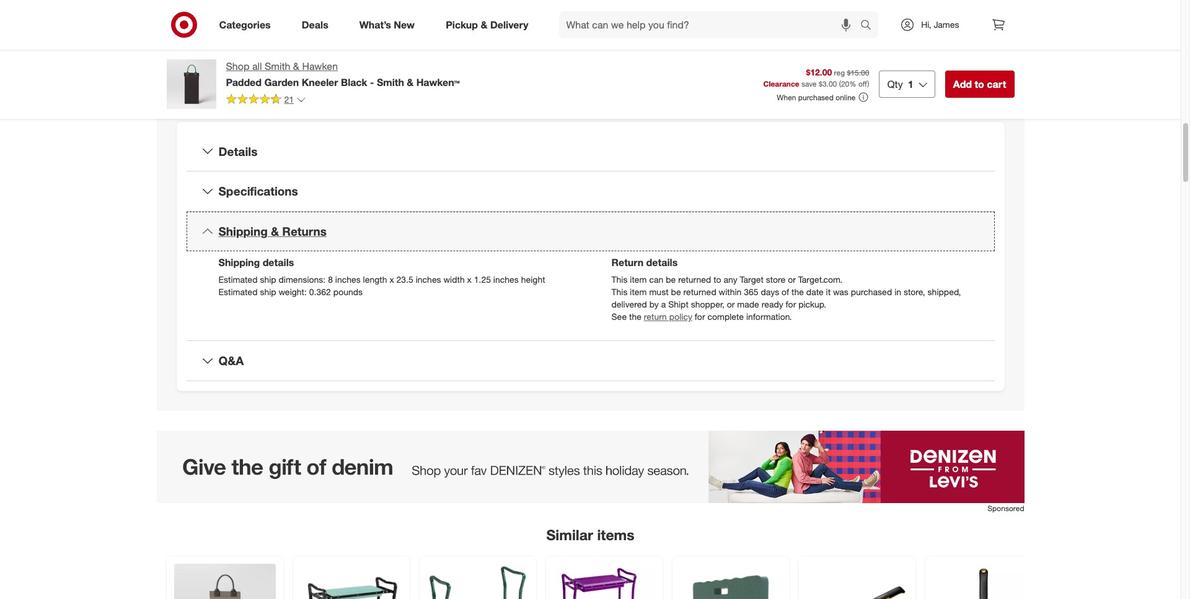 Task type: vqa. For each thing, say whether or not it's contained in the screenshot.
Buy 2, get 1
no



Task type: describe. For each thing, give the bounding box(es) containing it.
by
[[649, 299, 659, 310]]

shipping details estimated ship dimensions: 8 inches length x 23.5 inches width x 1.25 inches height estimated ship weight: 0.362 pounds
[[218, 257, 545, 297]]

what's new
[[359, 18, 415, 31]]

advertisement region inside similar items region
[[156, 431, 1024, 504]]

& up garden
[[293, 60, 299, 73]]

image of padded garden kneeler black - smith & hawken™ image
[[166, 60, 216, 109]]

)
[[867, 80, 869, 89]]

details for return
[[646, 257, 678, 269]]

clearance
[[763, 80, 799, 89]]

a
[[661, 299, 666, 310]]

1 horizontal spatial for
[[786, 299, 796, 310]]

20
[[841, 80, 849, 89]]

to inside return details this item can be returned to any target store or target.com. this item must be returned within 365 days of the date it was purchased in store, shipped, delivered by a shipt shopper, or made ready for pickup. see the return policy for complete information.
[[714, 275, 721, 285]]

3.00
[[822, 80, 837, 89]]

1 ship from the top
[[260, 275, 276, 285]]

return details this item can be returned to any target store or target.com. this item must be returned within 365 days of the date it was purchased in store, shipped, delivered by a shipt shopper, or made ready for pickup. see the return policy for complete information.
[[611, 257, 961, 322]]

image gallery element
[[166, 0, 575, 68]]

save
[[801, 80, 817, 89]]

must
[[649, 287, 668, 297]]

gardener's supply company garden kneeler & portable stool | extra wide & soft kneeler for outdoor flower beds & raised bed planting | ideal gardening image
[[553, 564, 655, 600]]

365
[[744, 287, 758, 297]]

1 horizontal spatial smith
[[377, 76, 404, 89]]

shopper,
[[691, 299, 724, 310]]

0 horizontal spatial or
[[727, 299, 735, 310]]

pickup.
[[798, 299, 826, 310]]

store
[[766, 275, 785, 285]]

sponsored inside similar items region
[[988, 504, 1024, 514]]

new
[[394, 18, 415, 31]]

any
[[724, 275, 737, 285]]

21 link
[[226, 93, 306, 108]]

what's new link
[[349, 11, 430, 38]]

outsunny padded garden kneeler and seat bench, padded foldable garden stool, green image
[[300, 564, 402, 600]]

ready
[[762, 299, 783, 310]]

hawken™
[[416, 76, 460, 89]]

similar
[[546, 527, 593, 544]]

$12.00 reg $15.00 clearance save $ 3.00 ( 20 % off )
[[763, 67, 869, 89]]

james
[[934, 19, 959, 30]]

height
[[521, 275, 545, 285]]

details
[[218, 144, 257, 158]]

details button
[[186, 132, 994, 171]]

23.5
[[396, 275, 413, 285]]

categories
[[219, 18, 271, 31]]

complete
[[707, 312, 744, 322]]

0 horizontal spatial smith
[[265, 60, 290, 73]]

1.25
[[474, 275, 491, 285]]

in
[[894, 287, 901, 297]]

2 estimated from the top
[[218, 287, 258, 297]]

hawken
[[302, 60, 338, 73]]

1 item from the top
[[630, 275, 647, 285]]

when
[[777, 93, 796, 102]]

qty
[[887, 78, 903, 90]]

policy
[[669, 312, 692, 322]]

online
[[836, 93, 856, 102]]

target.com.
[[798, 275, 842, 285]]

within
[[719, 287, 742, 297]]

shipping & returns button
[[186, 212, 994, 252]]

information.
[[746, 312, 792, 322]]

2 inches from the left
[[416, 275, 441, 285]]

shipped,
[[928, 287, 961, 297]]

target
[[740, 275, 763, 285]]

1 estimated from the top
[[218, 275, 258, 285]]

to inside button
[[975, 78, 984, 90]]

return
[[611, 257, 643, 269]]

of
[[782, 287, 789, 297]]

black
[[341, 76, 367, 89]]

2 this from the top
[[611, 287, 628, 297]]

qty 1
[[887, 78, 913, 90]]

0 vertical spatial purchased
[[798, 93, 834, 102]]

$12.00
[[806, 67, 832, 77]]

return
[[644, 312, 667, 322]]

return policy link
[[644, 312, 692, 322]]

delivered
[[611, 299, 647, 310]]

shipping & returns
[[218, 224, 327, 239]]

similar items region
[[156, 431, 1042, 600]]

21
[[284, 94, 294, 105]]

what's
[[359, 18, 391, 31]]

0 vertical spatial or
[[788, 275, 796, 285]]

details for shipping
[[263, 257, 294, 269]]

add to cart
[[953, 78, 1006, 90]]

add
[[953, 78, 972, 90]]

reg
[[834, 68, 845, 77]]

1 horizontal spatial the
[[792, 287, 804, 297]]

see
[[611, 312, 627, 322]]

specifications button
[[186, 172, 994, 211]]

1 inches from the left
[[335, 275, 361, 285]]

similar items
[[546, 527, 634, 544]]

hi,
[[921, 19, 931, 30]]

store,
[[904, 287, 925, 297]]

shop
[[226, 60, 249, 73]]

fiskars xact cultivator black image
[[932, 564, 1034, 600]]

search button
[[855, 11, 885, 41]]

dimensions:
[[279, 275, 326, 285]]

width
[[443, 275, 465, 285]]

specifications
[[218, 184, 298, 199]]

& inside dropdown button
[[271, 224, 279, 239]]

weight:
[[279, 287, 307, 297]]

2 item from the top
[[630, 287, 647, 297]]



Task type: locate. For each thing, give the bounding box(es) containing it.
0 horizontal spatial details
[[263, 257, 294, 269]]

or up of
[[788, 275, 796, 285]]

item up delivered
[[630, 287, 647, 297]]

for
[[786, 299, 796, 310], [695, 312, 705, 322]]

1 vertical spatial or
[[727, 299, 735, 310]]

shop all smith & hawken padded garden kneeler black - smith & hawken™
[[226, 60, 460, 89]]

for down shopper,
[[695, 312, 705, 322]]

1 horizontal spatial inches
[[416, 275, 441, 285]]

to left any
[[714, 275, 721, 285]]

pounds
[[333, 287, 363, 297]]

smith right -
[[377, 76, 404, 89]]

when purchased online
[[777, 93, 856, 102]]

8
[[328, 275, 333, 285]]

padded garden kneeler gray - smith & hawken™ image
[[174, 564, 275, 600]]

1 vertical spatial smith
[[377, 76, 404, 89]]

x left 1.25
[[467, 275, 472, 285]]

shipping inside dropdown button
[[218, 224, 268, 239]]

search
[[855, 20, 885, 32]]

1 horizontal spatial x
[[467, 275, 472, 285]]

inches right 1.25
[[493, 275, 519, 285]]

1 horizontal spatial or
[[788, 275, 796, 285]]

1 vertical spatial this
[[611, 287, 628, 297]]

advertisement region
[[605, 0, 1014, 41], [156, 431, 1024, 504]]

-
[[370, 76, 374, 89]]

q&a
[[218, 354, 244, 368]]

inches right 23.5
[[416, 275, 441, 285]]

2 details from the left
[[646, 257, 678, 269]]

item left can
[[630, 275, 647, 285]]

details inside shipping details estimated ship dimensions: 8 inches length x 23.5 inches width x 1.25 inches height estimated ship weight: 0.362 pounds
[[263, 257, 294, 269]]

0 vertical spatial item
[[630, 275, 647, 285]]

smith
[[265, 60, 290, 73], [377, 76, 404, 89]]

garden
[[264, 76, 299, 89]]

deals link
[[291, 11, 344, 38]]

0.362
[[309, 287, 331, 297]]

1 vertical spatial sponsored
[[988, 504, 1024, 514]]

fiskars xact hand rake black image
[[806, 564, 908, 600]]

0 vertical spatial for
[[786, 299, 796, 310]]

2 ship from the top
[[260, 287, 276, 297]]

2 horizontal spatial inches
[[493, 275, 519, 285]]

0 horizontal spatial for
[[695, 312, 705, 322]]

padded garden kneeler black - smith &#38; hawken&#8482;, 5 of 6 image
[[166, 0, 366, 64]]

details
[[263, 257, 294, 269], [646, 257, 678, 269]]

all
[[252, 60, 262, 73]]

1 x from the left
[[389, 275, 394, 285]]

(
[[839, 80, 841, 89]]

0 vertical spatial returned
[[678, 275, 711, 285]]

the right of
[[792, 287, 804, 297]]

be
[[666, 275, 676, 285], [671, 287, 681, 297]]

be right can
[[666, 275, 676, 285]]

$
[[819, 80, 822, 89]]

1 this from the top
[[611, 275, 628, 285]]

0 vertical spatial estimated
[[218, 275, 258, 285]]

estimated down shipping & returns
[[218, 275, 258, 285]]

& left hawken™
[[407, 76, 414, 89]]

sponsored
[[978, 42, 1014, 51], [988, 504, 1024, 514]]

shipping for shipping & returns
[[218, 224, 268, 239]]

items
[[597, 527, 634, 544]]

0 vertical spatial smith
[[265, 60, 290, 73]]

%
[[849, 80, 856, 89]]

this up delivered
[[611, 287, 628, 297]]

item
[[630, 275, 647, 285], [630, 287, 647, 297]]

be up shipt
[[671, 287, 681, 297]]

2 x from the left
[[467, 275, 472, 285]]

1 vertical spatial estimated
[[218, 287, 258, 297]]

padded
[[226, 76, 262, 89]]

x left 23.5
[[389, 275, 394, 285]]

&
[[481, 18, 487, 31], [293, 60, 299, 73], [407, 76, 414, 89], [271, 224, 279, 239]]

shipping down shipping & returns
[[218, 257, 260, 269]]

0 vertical spatial shipping
[[218, 224, 268, 239]]

0 vertical spatial this
[[611, 275, 628, 285]]

estimated
[[218, 275, 258, 285], [218, 287, 258, 297]]

for down of
[[786, 299, 796, 310]]

1 horizontal spatial to
[[975, 78, 984, 90]]

1 vertical spatial purchased
[[851, 287, 892, 297]]

0 vertical spatial the
[[792, 287, 804, 297]]

1 horizontal spatial details
[[646, 257, 678, 269]]

1 vertical spatial ship
[[260, 287, 276, 297]]

1 vertical spatial to
[[714, 275, 721, 285]]

shipt
[[668, 299, 688, 310]]

What can we help you find? suggestions appear below search field
[[559, 11, 864, 38]]

0 horizontal spatial inches
[[335, 275, 361, 285]]

purchased down $
[[798, 93, 834, 102]]

3 inches from the left
[[493, 275, 519, 285]]

hi, james
[[921, 19, 959, 30]]

add to cart button
[[945, 71, 1014, 98]]

q&a button
[[186, 341, 994, 381]]

can
[[649, 275, 663, 285]]

cart
[[987, 78, 1006, 90]]

it
[[826, 287, 831, 297]]

pickup
[[446, 18, 478, 31]]

0 vertical spatial sponsored
[[978, 42, 1014, 51]]

1 vertical spatial shipping
[[218, 257, 260, 269]]

1 details from the left
[[263, 257, 294, 269]]

purchased left in at the top of the page
[[851, 287, 892, 297]]

1 vertical spatial returned
[[683, 287, 716, 297]]

off
[[858, 80, 867, 89]]

to right "add"
[[975, 78, 984, 90]]

1 vertical spatial item
[[630, 287, 647, 297]]

0 vertical spatial to
[[975, 78, 984, 90]]

categories link
[[209, 11, 286, 38]]

pickup & delivery
[[446, 18, 528, 31]]

details up dimensions:
[[263, 257, 294, 269]]

kneeler
[[302, 76, 338, 89]]

0 horizontal spatial the
[[629, 312, 641, 322]]

nature spring kneeling thick garden foam mat - hunter green image
[[680, 564, 781, 600]]

days
[[761, 287, 779, 297]]

or down within
[[727, 299, 735, 310]]

0 vertical spatial advertisement region
[[605, 0, 1014, 41]]

& left returns
[[271, 224, 279, 239]]

1 vertical spatial be
[[671, 287, 681, 297]]

was
[[833, 287, 848, 297]]

$15.00
[[847, 68, 869, 77]]

inches up pounds
[[335, 275, 361, 285]]

date
[[806, 287, 824, 297]]

x
[[389, 275, 394, 285], [467, 275, 472, 285]]

made
[[737, 299, 759, 310]]

estimated left weight: at the top of page
[[218, 287, 258, 297]]

0 horizontal spatial to
[[714, 275, 721, 285]]

pickup & delivery link
[[435, 11, 544, 38]]

1 vertical spatial for
[[695, 312, 705, 322]]

1 horizontal spatial purchased
[[851, 287, 892, 297]]

returns
[[282, 224, 327, 239]]

1 vertical spatial the
[[629, 312, 641, 322]]

1
[[908, 78, 913, 90]]

or
[[788, 275, 796, 285], [727, 299, 735, 310]]

2 shipping from the top
[[218, 257, 260, 269]]

0 horizontal spatial x
[[389, 275, 394, 285]]

returned
[[678, 275, 711, 285], [683, 287, 716, 297]]

details up can
[[646, 257, 678, 269]]

length
[[363, 275, 387, 285]]

delivery
[[490, 18, 528, 31]]

gardener's supply company garden kneeler | extra-thick padded kneeler for comfortable -gardening on knees & back | powder-coated steel frame - green - image
[[427, 564, 528, 600]]

to
[[975, 78, 984, 90], [714, 275, 721, 285]]

smith up garden
[[265, 60, 290, 73]]

ship left dimensions:
[[260, 275, 276, 285]]

ship left weight: at the top of page
[[260, 287, 276, 297]]

0 vertical spatial ship
[[260, 275, 276, 285]]

ship
[[260, 275, 276, 285], [260, 287, 276, 297]]

purchased inside return details this item can be returned to any target store or target.com. this item must be returned within 365 days of the date it was purchased in store, shipped, delivered by a shipt shopper, or made ready for pickup. see the return policy for complete information.
[[851, 287, 892, 297]]

deals
[[302, 18, 328, 31]]

details inside return details this item can be returned to any target store or target.com. this item must be returned within 365 days of the date it was purchased in store, shipped, delivered by a shipt shopper, or made ready for pickup. see the return policy for complete information.
[[646, 257, 678, 269]]

& right 'pickup'
[[481, 18, 487, 31]]

the down delivered
[[629, 312, 641, 322]]

0 vertical spatial be
[[666, 275, 676, 285]]

0 horizontal spatial purchased
[[798, 93, 834, 102]]

1 vertical spatial advertisement region
[[156, 431, 1024, 504]]

1 shipping from the top
[[218, 224, 268, 239]]

this down return
[[611, 275, 628, 285]]

this
[[611, 275, 628, 285], [611, 287, 628, 297]]

shipping inside shipping details estimated ship dimensions: 8 inches length x 23.5 inches width x 1.25 inches height estimated ship weight: 0.362 pounds
[[218, 257, 260, 269]]

shipping down specifications
[[218, 224, 268, 239]]

shipping for shipping details estimated ship dimensions: 8 inches length x 23.5 inches width x 1.25 inches height estimated ship weight: 0.362 pounds
[[218, 257, 260, 269]]



